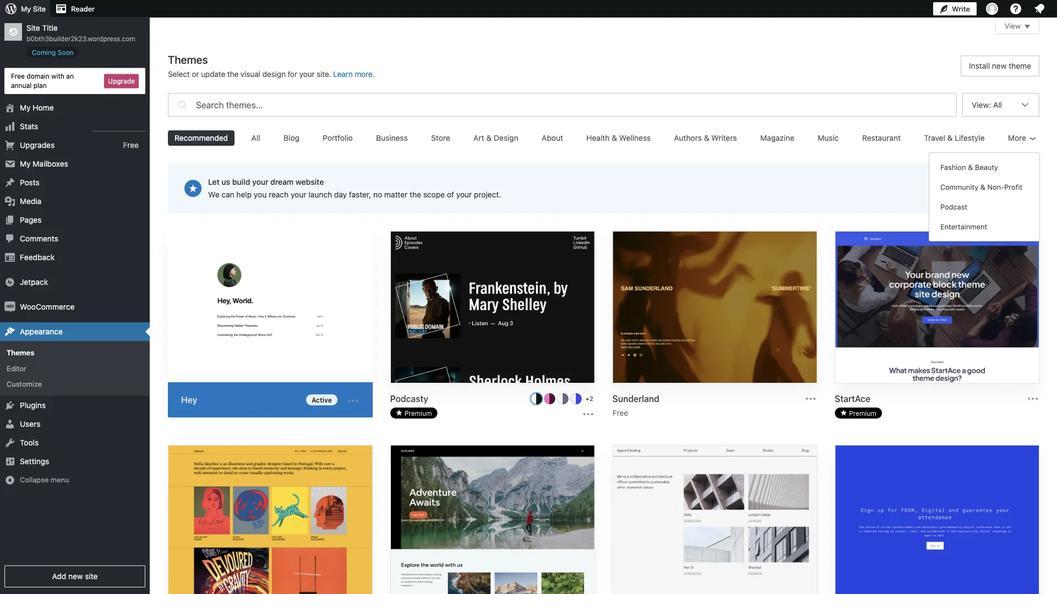 Task type: vqa. For each thing, say whether or not it's contained in the screenshot.
Art & Design
yes



Task type: describe. For each thing, give the bounding box(es) containing it.
website
[[296, 178, 324, 187]]

reader link
[[50, 0, 99, 18]]

media link
[[0, 192, 150, 211]]

more
[[1008, 134, 1026, 143]]

restaurant
[[862, 134, 901, 143]]

podcast button
[[934, 197, 1035, 217]]

appearance
[[20, 327, 63, 336]]

stats
[[20, 122, 38, 131]]

foam is a simple theme that supports full-site editing. it comes with a set of minimal templates and design settings that can be manipulated through global styles. use it to build something beautiful. image
[[835, 446, 1039, 595]]

img image for woocommerce
[[4, 302, 15, 313]]

blog
[[283, 134, 299, 143]]

of
[[447, 190, 454, 199]]

magazine button
[[754, 130, 801, 146]]

organizer has a simple structure and displays only the necessary information a real portfolio can benefit from. it's ready to be used by designers, artists, architects, and creators. image
[[168, 446, 372, 595]]

authors & writers button
[[667, 130, 744, 146]]

domain
[[27, 72, 49, 80]]

coming
[[32, 48, 56, 56]]

add
[[52, 572, 66, 581]]

Search search field
[[196, 94, 956, 116]]

music
[[818, 134, 839, 143]]

woocommerce
[[20, 303, 75, 312]]

health & wellness
[[586, 134, 651, 143]]

+2
[[586, 395, 593, 403]]

fashion & beauty button
[[934, 157, 1035, 177]]

fashion
[[940, 163, 966, 172]]

+2 button
[[584, 394, 595, 405]]

jetpack
[[20, 278, 48, 287]]

install
[[969, 61, 990, 70]]

portfolio
[[323, 134, 353, 143]]

build
[[232, 178, 250, 187]]

visual
[[241, 70, 260, 79]]

.
[[373, 70, 375, 79]]

themes for themes
[[7, 349, 34, 357]]

get started
[[962, 184, 1001, 193]]

music button
[[811, 130, 845, 146]]

scope
[[423, 190, 445, 199]]

view button
[[995, 18, 1039, 34]]

my for my mailboxes
[[20, 159, 31, 169]]

the inside let us build your dream website we can help you reach your launch day faster, no matter the scope of your project.
[[410, 190, 421, 199]]

launch
[[308, 190, 332, 199]]

posts
[[20, 178, 40, 187]]

a wordpress theme for travel-related websites and blogs designed to showcase stunning destinations around the world. image
[[391, 446, 594, 595]]

upgrades
[[20, 141, 55, 150]]

my home
[[20, 103, 54, 112]]

startace
[[835, 394, 871, 404]]

writers
[[711, 134, 737, 143]]

write link
[[933, 0, 977, 18]]

recommended button
[[168, 130, 235, 146]]

fashion & beauty
[[940, 163, 998, 172]]

we
[[208, 190, 219, 199]]

closed image
[[1025, 25, 1030, 29]]

the inside themes select or update the visual design for your site. learn more .
[[227, 70, 239, 79]]

0 vertical spatial site
[[33, 5, 46, 13]]

collapse menu link
[[0, 471, 150, 489]]

settings
[[20, 457, 49, 466]]

free inside "sunderland free"
[[613, 409, 628, 418]]

about
[[542, 134, 563, 143]]

editor
[[7, 364, 26, 373]]

my site link
[[0, 0, 50, 18]]

users link
[[0, 415, 150, 434]]

an
[[66, 72, 74, 80]]

more button
[[1001, 130, 1039, 146]]

view:
[[972, 100, 991, 109]]

sometimes your podcast episode cover arts deserve more attention than regular thumbnails offer. if you think so, then podcasty is the theme design for your podcast site. image
[[391, 232, 594, 385]]

sunderland
[[613, 394, 659, 404]]

sunderland free
[[613, 394, 659, 418]]

upgrade button
[[104, 74, 139, 88]]

comments
[[20, 234, 58, 243]]

upgrade
[[108, 77, 135, 85]]

view
[[1005, 22, 1021, 30]]

health & wellness button
[[580, 130, 657, 146]]

new for add
[[68, 572, 83, 581]]

view: all
[[972, 100, 1002, 109]]

project.
[[474, 190, 501, 199]]

site title b0bth3builder2k23.wordpress.com
[[26, 23, 135, 43]]

travel
[[924, 134, 945, 143]]

customize
[[7, 380, 42, 388]]

blog button
[[277, 130, 306, 146]]

more options for theme sunderland image
[[804, 393, 817, 406]]

us
[[222, 178, 230, 187]]

let
[[208, 178, 220, 187]]

new for install
[[992, 61, 1007, 70]]

comments link
[[0, 230, 150, 248]]

let's get started link
[[935, 178, 1009, 199]]

podcasty
[[390, 394, 428, 404]]

sunderland is a simple theme that supports full-site editing. it comes with a set of minimal templates and design settings that can be manipulated through global styles. use it to build something beautiful. image
[[613, 232, 817, 385]]



Task type: locate. For each thing, give the bounding box(es) containing it.
1 vertical spatial new
[[68, 572, 83, 581]]

select
[[168, 70, 190, 79]]

plugins link
[[0, 396, 150, 415]]

feedback
[[20, 253, 55, 262]]

free domain with an annual plan
[[11, 72, 74, 89]]

posts link
[[0, 173, 150, 192]]

premium button down podcasty
[[390, 408, 437, 419]]

recommended
[[175, 134, 228, 143]]

1 horizontal spatial themes
[[168, 53, 208, 66]]

community & non-profit button
[[934, 177, 1035, 197]]

install new theme link
[[961, 56, 1039, 77]]

reader
[[71, 5, 95, 13]]

add new site link
[[4, 566, 145, 588]]

site
[[85, 572, 98, 581]]

install new theme
[[969, 61, 1031, 70]]

themes for themes select or update the visual design for your site. learn more .
[[168, 53, 208, 66]]

stats link
[[0, 117, 150, 136]]

1 horizontal spatial all
[[993, 100, 1002, 109]]

group
[[934, 157, 1035, 237]]

0 vertical spatial themes
[[168, 53, 208, 66]]

free down sunderland
[[613, 409, 628, 418]]

your right for
[[299, 70, 315, 79]]

& for writers
[[704, 134, 709, 143]]

tools
[[20, 438, 39, 447]]

new inside add new site link
[[68, 572, 83, 581]]

pages link
[[0, 211, 150, 230]]

0 vertical spatial my
[[21, 5, 31, 13]]

update
[[201, 70, 225, 79]]

all right view:
[[993, 100, 1002, 109]]

your right of
[[456, 190, 472, 199]]

can
[[222, 190, 234, 199]]

all inside dropdown button
[[993, 100, 1002, 109]]

collapse menu
[[20, 476, 69, 484]]

highest hourly views 0 image
[[93, 124, 145, 132]]

premium for second premium button from left
[[849, 410, 876, 417]]

my mailboxes link
[[0, 155, 150, 173]]

new right install
[[992, 61, 1007, 70]]

& for beauty
[[968, 163, 973, 172]]

2 horizontal spatial free
[[613, 409, 628, 418]]

site left title
[[26, 23, 40, 32]]

my inside 'link'
[[20, 159, 31, 169]]

pages
[[20, 216, 42, 225]]

1 horizontal spatial the
[[410, 190, 421, 199]]

free down highest hourly views 0 image on the left of page
[[123, 141, 139, 150]]

write
[[952, 5, 970, 13]]

site up title
[[33, 5, 46, 13]]

community
[[940, 183, 978, 191]]

img image
[[4, 277, 15, 288], [4, 302, 15, 313]]

0 vertical spatial all
[[993, 100, 1002, 109]]

premium down podcasty
[[405, 410, 432, 417]]

1 vertical spatial site
[[26, 23, 40, 32]]

podcast
[[940, 203, 967, 211]]

users
[[20, 420, 40, 429]]

free up annual plan
[[11, 72, 25, 80]]

jetpack link
[[0, 273, 150, 292]]

learn more
[[333, 70, 373, 79]]

1 horizontal spatial premium
[[849, 410, 876, 417]]

more options for theme podcasty image
[[582, 408, 595, 421]]

1 horizontal spatial new
[[992, 61, 1007, 70]]

settings link
[[0, 452, 150, 471]]

my for my home
[[20, 103, 31, 112]]

group containing fashion & beauty
[[934, 157, 1035, 237]]

my profile image
[[986, 3, 998, 15]]

1 horizontal spatial premium button
[[835, 408, 882, 419]]

let us build your dream website we can help you reach your launch day faster, no matter the scope of your project.
[[208, 178, 501, 199]]

your down website
[[291, 190, 306, 199]]

1 premium from the left
[[405, 410, 432, 417]]

1 img image from the top
[[4, 277, 15, 288]]

magazine
[[760, 134, 794, 143]]

media
[[20, 197, 41, 206]]

let's
[[943, 184, 960, 193]]

more options for theme startace image
[[1026, 393, 1039, 406]]

restaurant button
[[856, 130, 907, 146]]

my site
[[21, 5, 46, 13]]

add new site
[[52, 572, 98, 581]]

startace is your ultimate business theme design. it is pretty valuable in assisting users in building their corporate websites, being established companies, or budding startups. image
[[835, 232, 1039, 385]]

feedback link
[[0, 248, 150, 267]]

& inside button
[[947, 134, 953, 143]]

site inside site title b0bth3builder2k23.wordpress.com
[[26, 23, 40, 32]]

1 vertical spatial the
[[410, 190, 421, 199]]

portfolio button
[[316, 130, 359, 146]]

1 premium button from the left
[[390, 408, 437, 419]]

all inside button
[[251, 134, 260, 143]]

matter
[[384, 190, 408, 199]]

0 horizontal spatial premium
[[405, 410, 432, 417]]

manage your notifications image
[[1033, 2, 1046, 15]]

0 vertical spatial the
[[227, 70, 239, 79]]

themes up the editor
[[7, 349, 34, 357]]

help image
[[1009, 2, 1022, 15]]

free
[[11, 72, 25, 80], [123, 141, 139, 150], [613, 409, 628, 418]]

2 premium from the left
[[849, 410, 876, 417]]

entertainment button
[[934, 217, 1035, 237]]

0 vertical spatial free
[[11, 72, 25, 80]]

2 premium button from the left
[[835, 408, 882, 419]]

themes inside themes select or update the visual design for your site. learn more .
[[168, 53, 208, 66]]

premium button down startace
[[835, 408, 882, 419]]

1 vertical spatial all
[[251, 134, 260, 143]]

more options for theme hey image
[[346, 395, 359, 408]]

hey is a simple personal blog theme. image
[[168, 231, 373, 385]]

& for design
[[486, 134, 492, 143]]

0 horizontal spatial the
[[227, 70, 239, 79]]

for
[[288, 70, 297, 79]]

faster,
[[349, 190, 371, 199]]

my left reader link on the left of page
[[21, 5, 31, 13]]

free inside free domain with an annual plan
[[11, 72, 25, 80]]

& for lifestyle
[[947, 134, 953, 143]]

2 img image from the top
[[4, 302, 15, 313]]

img image left jetpack
[[4, 277, 15, 288]]

1 vertical spatial img image
[[4, 302, 15, 313]]

0 horizontal spatial all
[[251, 134, 260, 143]]

help
[[236, 190, 252, 199]]

art
[[473, 134, 484, 143]]

& for wellness
[[612, 134, 617, 143]]

img image left woocommerce
[[4, 302, 15, 313]]

new left site at bottom
[[68, 572, 83, 581]]

themes link
[[0, 345, 150, 361]]

theme
[[1009, 61, 1031, 70]]

your
[[299, 70, 315, 79], [252, 178, 268, 187], [291, 190, 306, 199], [456, 190, 472, 199]]

dismiss image
[[1022, 182, 1031, 191]]

beauty
[[975, 163, 998, 172]]

2 vertical spatial my
[[20, 159, 31, 169]]

themes select or update the visual design for your site. learn more .
[[168, 53, 375, 79]]

business
[[376, 134, 408, 143]]

entertainment
[[940, 223, 987, 231]]

0 horizontal spatial free
[[11, 72, 25, 80]]

img image inside woocommerce link
[[4, 302, 15, 313]]

open search image
[[175, 90, 189, 119]]

0 horizontal spatial premium button
[[390, 408, 437, 419]]

wellness
[[619, 134, 651, 143]]

1 vertical spatial my
[[20, 103, 31, 112]]

& for non-
[[980, 183, 985, 191]]

all left blog
[[251, 134, 260, 143]]

store
[[431, 134, 450, 143]]

themes up or
[[168, 53, 208, 66]]

free for free
[[123, 141, 139, 150]]

fewer is perfect for showcasing portfolios and blogs. with a clean and opinionated design, it offers excellent typography and style variations that make it easy to present your work or business. the theme is highly versatile, making it ideal for bloggers and businesses alike, and it offers a range of customizable options that allow you to tailor your site to your specific needs. image
[[613, 446, 817, 595]]

lifestyle
[[955, 134, 985, 143]]

the left visual
[[227, 70, 239, 79]]

free for free domain with an annual plan
[[11, 72, 25, 80]]

coming soon
[[32, 48, 74, 56]]

travel & lifestyle button
[[917, 130, 991, 146]]

title
[[42, 23, 58, 32]]

business button
[[369, 130, 414, 146]]

0 horizontal spatial themes
[[7, 349, 34, 357]]

health
[[586, 134, 610, 143]]

the
[[227, 70, 239, 79], [410, 190, 421, 199]]

non-
[[987, 183, 1004, 191]]

plugins
[[20, 401, 46, 410]]

customize link
[[0, 376, 150, 392]]

premium down startace
[[849, 410, 876, 417]]

day
[[334, 190, 347, 199]]

premium button
[[390, 408, 437, 419], [835, 408, 882, 419]]

reach
[[269, 190, 289, 199]]

with
[[51, 72, 64, 80]]

1 horizontal spatial free
[[123, 141, 139, 150]]

my for my site
[[21, 5, 31, 13]]

art & design button
[[467, 130, 525, 146]]

authors & writers
[[674, 134, 737, 143]]

premium for second premium button from the right
[[405, 410, 432, 417]]

premium
[[405, 410, 432, 417], [849, 410, 876, 417]]

your inside themes select or update the visual design for your site. learn more .
[[299, 70, 315, 79]]

learn more link
[[333, 70, 373, 79]]

design
[[494, 134, 518, 143]]

your up you
[[252, 178, 268, 187]]

img image inside jetpack link
[[4, 277, 15, 288]]

0 horizontal spatial new
[[68, 572, 83, 581]]

1 vertical spatial free
[[123, 141, 139, 150]]

editor link
[[0, 361, 150, 376]]

img image for jetpack
[[4, 277, 15, 288]]

woocommerce link
[[0, 298, 150, 317]]

my up 'posts'
[[20, 159, 31, 169]]

my left the home in the top left of the page
[[20, 103, 31, 112]]

new inside install new theme link
[[992, 61, 1007, 70]]

the left scope on the left top
[[410, 190, 421, 199]]

profit
[[1004, 183, 1022, 191]]

None search field
[[168, 90, 957, 119]]

2 vertical spatial free
[[613, 409, 628, 418]]

1 vertical spatial themes
[[7, 349, 34, 357]]

0 vertical spatial new
[[992, 61, 1007, 70]]

appearance link
[[0, 323, 150, 341]]

0 vertical spatial img image
[[4, 277, 15, 288]]



